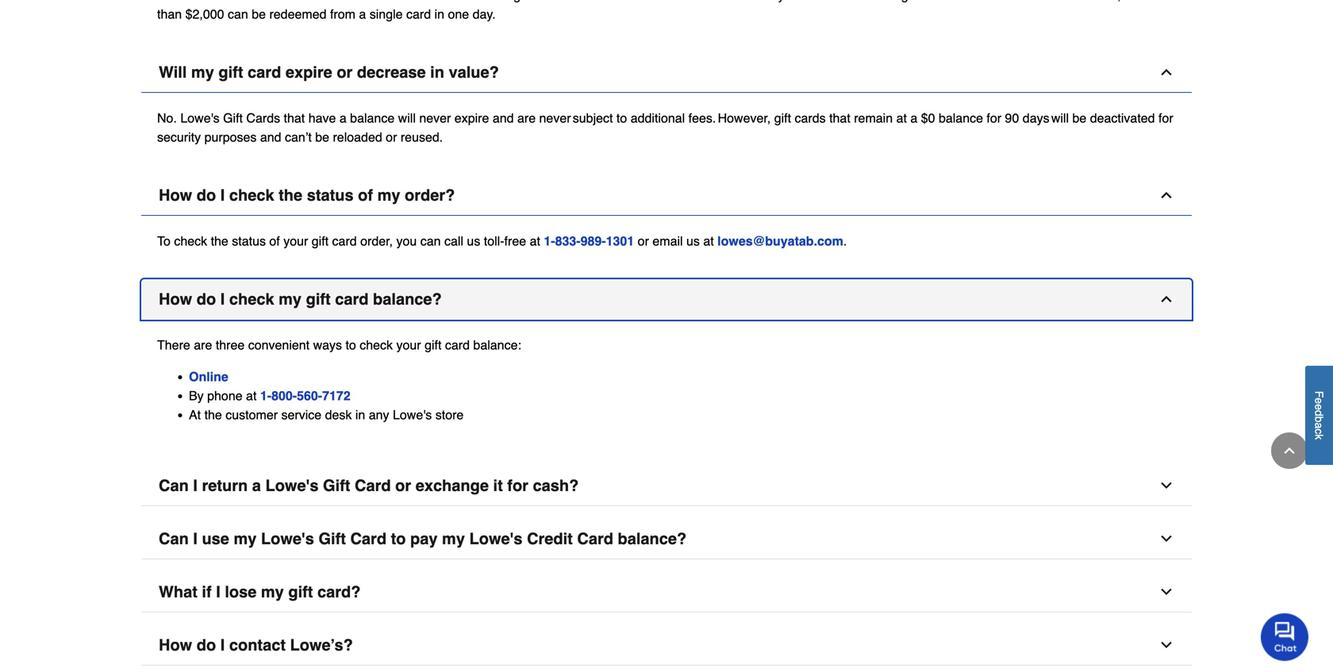 Task type: vqa. For each thing, say whether or not it's contained in the screenshot.
Kitchen
no



Task type: describe. For each thing, give the bounding box(es) containing it.
0 horizontal spatial are
[[194, 338, 212, 352]]

security
[[157, 130, 201, 144]]

cards inside yes. you can reload a lowe's gift card — both standard and e-gift cards — at the customer service desk at any lowe's store. although a lowe's gift card can be reloaded, no more than $2,000 can be redeemed from a single card in one day.
[[534, 0, 565, 2]]

lowes@buyatab.com
[[718, 234, 844, 248]]

1 horizontal spatial for
[[987, 111, 1002, 125]]

a inside button
[[252, 477, 261, 495]]

can left the "reloaded,"
[[1027, 0, 1048, 2]]

chevron down image for credit
[[1159, 531, 1175, 547]]

lowe's up what if i lose my gift card?
[[261, 530, 314, 548]]

order,
[[361, 234, 393, 248]]

of inside button
[[358, 186, 373, 204]]

be down have
[[315, 130, 330, 144]]

gift inside button
[[306, 290, 331, 308]]

return
[[202, 477, 248, 495]]

although
[[866, 0, 916, 2]]

at inside no. lowe's gift cards that have a balance will never expire and are never subject to additional fees. however, gift cards that remain at a $0 balance for 90 days will be deactivated for security purposes and can't be reloaded or reused.
[[897, 111, 907, 125]]

gift inside button
[[323, 477, 351, 495]]

service inside the online by phone at 1-800-560-7172 at the customer service desk in any lowe's store
[[281, 408, 322, 422]]

reloaded
[[333, 130, 382, 144]]

989-
[[581, 234, 606, 248]]

days will
[[1023, 111, 1070, 125]]

what
[[159, 583, 198, 601]]

how do i check the status of my order? button
[[141, 175, 1193, 216]]

remain
[[855, 111, 893, 125]]

2 balance from the left
[[939, 111, 984, 125]]

my right lose
[[261, 583, 284, 601]]

7172
[[322, 389, 351, 403]]

how for how do i check the status of my order?
[[159, 186, 192, 204]]

any inside the online by phone at 1-800-560-7172 at the customer service desk in any lowe's store
[[369, 408, 389, 422]]

will
[[398, 111, 416, 125]]

never subject
[[540, 111, 613, 125]]

chevron down image for cash?
[[1159, 478, 1175, 494]]

chat invite button image
[[1262, 613, 1310, 661]]

you
[[185, 0, 206, 2]]

chevron down image
[[1159, 584, 1175, 600]]

for inside can i return a lowe's gift card or exchange it for cash? button
[[508, 477, 529, 495]]

and for standard
[[478, 0, 499, 2]]

1301
[[606, 234, 635, 248]]

pay
[[411, 530, 438, 548]]

single
[[370, 7, 403, 21]]

my right "use"
[[234, 530, 257, 548]]

2 e from the top
[[1314, 404, 1326, 411]]

reloaded,
[[1069, 0, 1122, 2]]

lowe's
[[283, 0, 323, 2]]

the inside button
[[279, 186, 303, 204]]

never
[[419, 111, 451, 125]]

my inside button
[[279, 290, 302, 308]]

reused.
[[401, 130, 443, 144]]

lowe's down it
[[470, 530, 523, 548]]

can for can i return a lowe's gift card or exchange it for cash?
[[159, 477, 189, 495]]

how do i contact lowe's?
[[159, 636, 353, 655]]

by
[[189, 389, 204, 403]]

customer inside the online by phone at 1-800-560-7172 at the customer service desk in any lowe's store
[[226, 408, 278, 422]]

it
[[493, 477, 503, 495]]

$0
[[922, 111, 936, 125]]

no. lowe's gift cards that have a balance will never expire and are never subject to additional fees. however, gift cards that remain at a $0 balance for 90 days will be deactivated for security purposes and can't be reloaded or reused.
[[157, 111, 1174, 144]]

d
[[1314, 411, 1326, 417]]

i for how do i check the status of my order?
[[221, 186, 225, 204]]

or right the 1301
[[638, 234, 649, 248]]

800-
[[272, 389, 297, 403]]

three
[[216, 338, 245, 352]]

expire inside no. lowe's gift cards that have a balance will never expire and are never subject to additional fees. however, gift cards that remain at a $0 balance for 90 days will be deactivated for security purposes and can't be reloaded or reused.
[[455, 111, 489, 125]]

card inside button
[[355, 477, 391, 495]]

i left "use"
[[193, 530, 198, 548]]

you
[[397, 234, 417, 248]]

redeemed
[[270, 7, 327, 21]]

toll-
[[484, 234, 505, 248]]

phone
[[207, 389, 243, 403]]

a inside button
[[1314, 423, 1326, 429]]

the inside yes. you can reload a lowe's gift card — both standard and e-gift cards — at the customer service desk at any lowe's store. although a lowe's gift card can be reloaded, no more than $2,000 can be redeemed from a single card in one day.
[[599, 0, 617, 2]]

560-
[[297, 389, 322, 403]]

free
[[505, 234, 527, 248]]

card left balance:
[[445, 338, 470, 352]]

a right from
[[359, 7, 366, 21]]

gift down how do i check the status of my order? at the top of page
[[312, 234, 329, 248]]

a left $0
[[911, 111, 918, 125]]

can for can i use my lowe's gift card to pay my lowe's credit card balance?
[[159, 530, 189, 548]]

how for how do i contact lowe's?
[[159, 636, 192, 655]]

fees. however,
[[689, 111, 771, 125]]

can't
[[285, 130, 312, 144]]

what if i lose my gift card?
[[159, 583, 361, 601]]

credit
[[527, 530, 573, 548]]

f e e d b a c k
[[1314, 391, 1326, 440]]

90
[[1006, 111, 1020, 125]]

standard
[[425, 0, 474, 2]]

to check the status of your gift card order, you can call us toll-free at 1-833-989-1301 or email us at lowes@buyatab.com .
[[157, 234, 847, 248]]

lowe's left store.
[[789, 0, 828, 2]]

convenient
[[248, 338, 310, 352]]

check right ways
[[360, 338, 393, 352]]

value?
[[449, 63, 499, 81]]

order?
[[405, 186, 455, 204]]

expire inside button
[[286, 63, 333, 81]]

2 horizontal spatial for
[[1159, 111, 1174, 125]]

how do i check my gift card balance?
[[159, 290, 442, 308]]

c
[[1314, 429, 1326, 435]]

ways
[[313, 338, 342, 352]]

lowe's inside the online by phone at 1-800-560-7172 at the customer service desk in any lowe's store
[[393, 408, 432, 422]]

gift inside no. lowe's gift cards that have a balance will never expire and are never subject to additional fees. however, gift cards that remain at a $0 balance for 90 days will be deactivated for security purposes and can't be reloaded or reused.
[[775, 111, 792, 125]]

one
[[448, 7, 469, 21]]

no
[[1125, 0, 1139, 2]]

lose
[[225, 583, 257, 601]]

card?
[[318, 583, 361, 601]]

f e e d b a c k button
[[1306, 366, 1334, 465]]

chevron up image for how do i check my gift card balance?
[[1159, 291, 1175, 307]]

online
[[189, 369, 228, 384]]

email
[[653, 234, 683, 248]]

at
[[189, 408, 201, 422]]

balance? inside button
[[618, 530, 687, 548]]

chevron down image inside how do i contact lowe's? "button"
[[1159, 637, 1175, 653]]

store.
[[831, 0, 863, 2]]

be left the "reloaded,"
[[1051, 0, 1065, 2]]

gift inside no. lowe's gift cards that have a balance will never expire and are never subject to additional fees. however, gift cards that remain at a $0 balance for 90 days will be deactivated for security purposes and can't be reloaded or reused.
[[223, 111, 243, 125]]

use
[[202, 530, 229, 548]]

b
[[1314, 417, 1326, 423]]

yes. you can reload a lowe's gift card — both standard and e-gift cards — at the customer service desk at any lowe's store. although a lowe's gift card can be reloaded, no more than $2,000 can be redeemed from a single card in one day.
[[157, 0, 1172, 21]]

be down reload
[[252, 7, 266, 21]]

there are three convenient ways to check your gift card balance:
[[157, 338, 525, 352]]

will
[[159, 63, 187, 81]]

have
[[309, 111, 336, 125]]

do for how do i check my gift card balance?
[[197, 290, 216, 308]]

do for how do i check the status of my order?
[[197, 186, 216, 204]]

or inside button
[[396, 477, 411, 495]]

no.
[[157, 111, 177, 125]]

a right have
[[340, 111, 347, 125]]

2 that from the left
[[830, 111, 851, 125]]

more
[[1143, 0, 1172, 2]]

a right reload
[[273, 0, 280, 2]]

exchange
[[416, 477, 489, 495]]

how do i check my gift card balance? button
[[141, 279, 1193, 320]]

than
[[157, 7, 182, 21]]

.
[[844, 234, 847, 248]]

lowe's right although
[[930, 0, 969, 2]]

1 vertical spatial your
[[397, 338, 421, 352]]

e-
[[503, 0, 514, 2]]

check right 'to'
[[174, 234, 207, 248]]

a right although
[[919, 0, 927, 2]]



Task type: locate. For each thing, give the bounding box(es) containing it.
0 horizontal spatial to
[[346, 338, 356, 352]]

chevron up image inside scroll to top element
[[1282, 443, 1298, 459]]

i for how do i contact lowe's?
[[221, 636, 225, 655]]

1- right phone
[[260, 389, 272, 403]]

2 how from the top
[[159, 290, 192, 308]]

0 horizontal spatial any
[[369, 408, 389, 422]]

can i use my lowe's gift card to pay my lowe's credit card balance?
[[159, 530, 687, 548]]

0 vertical spatial chevron down image
[[1159, 478, 1175, 494]]

1 vertical spatial can
[[159, 530, 189, 548]]

are left three
[[194, 338, 212, 352]]

i right if
[[216, 583, 221, 601]]

and inside yes. you can reload a lowe's gift card — both standard and e-gift cards — at the customer service desk at any lowe's store. although a lowe's gift card can be reloaded, no more than $2,000 can be redeemed from a single card in one day.
[[478, 0, 499, 2]]

0 vertical spatial to
[[617, 111, 627, 125]]

desk inside yes. you can reload a lowe's gift card — both standard and e-gift cards — at the customer service desk at any lowe's store. although a lowe's gift card can be reloaded, no more than $2,000 can be redeemed from a single card in one day.
[[720, 0, 747, 2]]

are inside no. lowe's gift cards that have a balance will never expire and are never subject to additional fees. however, gift cards that remain at a $0 balance for 90 days will be deactivated for security purposes and can't be reloaded or reused.
[[518, 111, 536, 125]]

in left value?
[[430, 63, 445, 81]]

gift right standard
[[514, 0, 531, 2]]

1 horizontal spatial to
[[391, 530, 406, 548]]

to right ways
[[346, 338, 356, 352]]

1 that from the left
[[284, 111, 305, 125]]

chevron up image
[[1159, 64, 1175, 80]]

chevron up image inside 'how do i check my gift card balance?' button
[[1159, 291, 1175, 307]]

check down the purposes
[[229, 186, 274, 204]]

lowe's left "store"
[[393, 408, 432, 422]]

0 horizontal spatial balance
[[350, 111, 395, 125]]

yes.
[[157, 0, 181, 2]]

1 vertical spatial any
[[369, 408, 389, 422]]

of up "order,"
[[358, 186, 373, 204]]

what if i lose my gift card? button
[[141, 572, 1193, 613]]

1 horizontal spatial are
[[518, 111, 536, 125]]

deactivated
[[1091, 111, 1156, 125]]

card up there are three convenient ways to check your gift card balance:
[[335, 290, 369, 308]]

0 vertical spatial any
[[765, 0, 785, 2]]

1 balance from the left
[[350, 111, 395, 125]]

gift left balance:
[[425, 338, 442, 352]]

service down the 1-800-560-7172 link
[[281, 408, 322, 422]]

to inside button
[[391, 530, 406, 548]]

1 horizontal spatial service
[[676, 0, 717, 2]]

chevron down image
[[1159, 478, 1175, 494], [1159, 531, 1175, 547], [1159, 637, 1175, 653]]

that up can't
[[284, 111, 305, 125]]

will my gift card expire or decrease in value?
[[159, 63, 499, 81]]

1 horizontal spatial any
[[765, 0, 785, 2]]

your
[[284, 234, 308, 248], [397, 338, 421, 352]]

i inside button
[[221, 186, 225, 204]]

—
[[380, 0, 393, 2], [569, 0, 582, 2]]

0 horizontal spatial that
[[284, 111, 305, 125]]

can i return a lowe's gift card or exchange it for cash?
[[159, 477, 579, 495]]

0 horizontal spatial cards
[[534, 0, 565, 2]]

1 horizontal spatial —
[[569, 0, 582, 2]]

1 horizontal spatial 1-
[[544, 234, 555, 248]]

my right 'pay'
[[442, 530, 465, 548]]

do inside button
[[197, 186, 216, 204]]

1 horizontal spatial that
[[830, 111, 851, 125]]

gift inside yes. you can reload a lowe's gift card — both standard and e-gift cards — at the customer service desk at any lowe's store. although a lowe's gift card can be reloaded, no more than $2,000 can be redeemed from a single card in one day.
[[514, 0, 531, 2]]

for right 'deactivated'
[[1159, 111, 1174, 125]]

lowe's?
[[290, 636, 353, 655]]

1 horizontal spatial desk
[[720, 0, 747, 2]]

how up the there
[[159, 290, 192, 308]]

service up will my gift card expire or decrease in value? button
[[676, 0, 717, 2]]

how inside button
[[159, 290, 192, 308]]

customer inside yes. you can reload a lowe's gift card — both standard and e-gift cards — at the customer service desk at any lowe's store. although a lowe's gift card can be reloaded, no more than $2,000 can be redeemed from a single card in one day.
[[620, 0, 673, 2]]

how up 'to'
[[159, 186, 192, 204]]

1-833-989-1301 link
[[544, 234, 635, 248]]

0 vertical spatial desk
[[720, 0, 747, 2]]

for left 90
[[987, 111, 1002, 125]]

0 horizontal spatial expire
[[286, 63, 333, 81]]

my inside button
[[378, 186, 401, 204]]

the
[[599, 0, 617, 2], [279, 186, 303, 204], [211, 234, 229, 248], [205, 408, 222, 422]]

0 vertical spatial and
[[478, 0, 499, 2]]

k
[[1314, 435, 1326, 440]]

the inside the online by phone at 1-800-560-7172 at the customer service desk in any lowe's store
[[205, 408, 222, 422]]

chevron up image inside how do i check the status of my order? button
[[1159, 187, 1175, 203]]

0 horizontal spatial us
[[467, 234, 481, 248]]

cards right e-
[[534, 0, 565, 2]]

gift
[[514, 0, 531, 2], [219, 63, 243, 81], [775, 111, 792, 125], [312, 234, 329, 248], [306, 290, 331, 308], [425, 338, 442, 352], [289, 583, 313, 601]]

833-
[[555, 234, 581, 248]]

and down cards
[[260, 130, 281, 144]]

0 horizontal spatial for
[[508, 477, 529, 495]]

or inside no. lowe's gift cards that have a balance will never expire and are never subject to additional fees. however, gift cards that remain at a $0 balance for 90 days will be deactivated for security purposes and can't be reloaded or reused.
[[386, 130, 397, 144]]

0 horizontal spatial service
[[281, 408, 322, 422]]

0 horizontal spatial 1-
[[260, 389, 272, 403]]

card
[[407, 7, 431, 21], [248, 63, 281, 81], [332, 234, 357, 248], [335, 290, 369, 308], [445, 338, 470, 352]]

0 vertical spatial 1-
[[544, 234, 555, 248]]

1 chevron down image from the top
[[1159, 478, 1175, 494]]

any inside yes. you can reload a lowe's gift card — both standard and e-gift cards — at the customer service desk at any lowe's store. although a lowe's gift card can be reloaded, no more than $2,000 can be redeemed from a single card in one day.
[[765, 0, 785, 2]]

1 vertical spatial desk
[[325, 408, 352, 422]]

1 horizontal spatial of
[[358, 186, 373, 204]]

chevron up image
[[1159, 187, 1175, 203], [1159, 291, 1175, 307], [1282, 443, 1298, 459]]

there
[[157, 338, 190, 352]]

0 horizontal spatial desk
[[325, 408, 352, 422]]

lowe's right 'return'
[[266, 477, 319, 495]]

of
[[358, 186, 373, 204], [269, 234, 280, 248]]

2 chevron down image from the top
[[1159, 531, 1175, 547]]

2 vertical spatial chevron down image
[[1159, 637, 1175, 653]]

to left 'pay'
[[391, 530, 406, 548]]

2 horizontal spatial to
[[617, 111, 627, 125]]

1 horizontal spatial balance?
[[618, 530, 687, 548]]

balance? down you
[[373, 290, 442, 308]]

1 vertical spatial in
[[430, 63, 445, 81]]

gift
[[326, 0, 346, 2], [973, 0, 993, 2], [223, 111, 243, 125], [323, 477, 351, 495], [319, 530, 346, 548]]

will my gift card expire or decrease in value? button
[[141, 52, 1193, 93]]

call
[[445, 234, 464, 248]]

if
[[202, 583, 212, 601]]

1 horizontal spatial expire
[[455, 111, 489, 125]]

$2,000
[[185, 7, 224, 21]]

scroll to top element
[[1272, 433, 1308, 469]]

card inside button
[[248, 63, 281, 81]]

2 vertical spatial in
[[356, 408, 365, 422]]

0 horizontal spatial status
[[232, 234, 266, 248]]

2 — from the left
[[569, 0, 582, 2]]

or
[[337, 63, 353, 81], [386, 130, 397, 144], [638, 234, 649, 248], [396, 477, 411, 495]]

or left decrease at the left top of the page
[[337, 63, 353, 81]]

1 do from the top
[[197, 186, 216, 204]]

do up three
[[197, 290, 216, 308]]

and
[[478, 0, 499, 2], [493, 111, 514, 125], [260, 130, 281, 144]]

0 vertical spatial how
[[159, 186, 192, 204]]

i down the purposes
[[221, 186, 225, 204]]

1 vertical spatial how
[[159, 290, 192, 308]]

1 how from the top
[[159, 186, 192, 204]]

1 vertical spatial of
[[269, 234, 280, 248]]

e
[[1314, 398, 1326, 404], [1314, 404, 1326, 411]]

2 vertical spatial do
[[197, 636, 216, 655]]

2 vertical spatial how
[[159, 636, 192, 655]]

can up $2,000
[[210, 0, 230, 2]]

cards inside no. lowe's gift cards that have a balance will never expire and are never subject to additional fees. however, gift cards that remain at a $0 balance for 90 days will be deactivated for security purposes and can't be reloaded or reused.
[[795, 111, 826, 125]]

0 horizontal spatial customer
[[226, 408, 278, 422]]

to left additional at the top of the page
[[617, 111, 627, 125]]

0 vertical spatial can
[[159, 477, 189, 495]]

3 do from the top
[[197, 636, 216, 655]]

us right email
[[687, 234, 700, 248]]

can
[[159, 477, 189, 495], [159, 530, 189, 548]]

e up b
[[1314, 404, 1326, 411]]

my left order?
[[378, 186, 401, 204]]

3 chevron down image from the top
[[1159, 637, 1175, 653]]

i left 'return'
[[193, 477, 198, 495]]

desk inside the online by phone at 1-800-560-7172 at the customer service desk in any lowe's store
[[325, 408, 352, 422]]

status
[[307, 186, 354, 204], [232, 234, 266, 248]]

do inside "button"
[[197, 636, 216, 655]]

how for how do i check my gift card balance?
[[159, 290, 192, 308]]

in
[[435, 7, 445, 21], [430, 63, 445, 81], [356, 408, 365, 422]]

check up three
[[229, 290, 274, 308]]

1 vertical spatial service
[[281, 408, 322, 422]]

gift right the fees. however,
[[775, 111, 792, 125]]

1 horizontal spatial customer
[[620, 0, 673, 2]]

1 vertical spatial are
[[194, 338, 212, 352]]

2 us from the left
[[687, 234, 700, 248]]

i for what if i lose my gift card?
[[216, 583, 221, 601]]

0 horizontal spatial —
[[380, 0, 393, 2]]

1 horizontal spatial us
[[687, 234, 700, 248]]

chevron up image for how do i check the status of my order?
[[1159, 187, 1175, 203]]

can i use my lowe's gift card to pay my lowe's credit card balance? button
[[141, 519, 1193, 560]]

card left "order,"
[[332, 234, 357, 248]]

gift inside button
[[319, 530, 346, 548]]

or left reused.
[[386, 130, 397, 144]]

us
[[467, 234, 481, 248], [687, 234, 700, 248]]

i for how do i check my gift card balance?
[[221, 290, 225, 308]]

how do i check the status of my order?
[[159, 186, 455, 204]]

0 vertical spatial of
[[358, 186, 373, 204]]

gift left card?
[[289, 583, 313, 601]]

any left "store"
[[369, 408, 389, 422]]

in inside yes. you can reload a lowe's gift card — both standard and e-gift cards — at the customer service desk at any lowe's store. although a lowe's gift card can be reloaded, no more than $2,000 can be redeemed from a single card in one day.
[[435, 7, 445, 21]]

2 vertical spatial chevron up image
[[1282, 443, 1298, 459]]

check
[[229, 186, 274, 204], [174, 234, 207, 248], [229, 290, 274, 308], [360, 338, 393, 352]]

0 vertical spatial status
[[307, 186, 354, 204]]

how inside button
[[159, 186, 192, 204]]

1 horizontal spatial balance
[[939, 111, 984, 125]]

1 vertical spatial expire
[[455, 111, 489, 125]]

us right call
[[467, 234, 481, 248]]

balance? inside button
[[373, 290, 442, 308]]

lowe's inside button
[[266, 477, 319, 495]]

purposes
[[205, 130, 257, 144]]

i
[[221, 186, 225, 204], [221, 290, 225, 308], [193, 477, 198, 495], [193, 530, 198, 548], [216, 583, 221, 601], [221, 636, 225, 655]]

1 — from the left
[[380, 0, 393, 2]]

how do i contact lowe's? button
[[141, 626, 1193, 666]]

0 vertical spatial in
[[435, 7, 445, 21]]

1 vertical spatial chevron up image
[[1159, 291, 1175, 307]]

can left "use"
[[159, 530, 189, 548]]

1- right free
[[544, 234, 555, 248]]

and up day. on the left
[[478, 0, 499, 2]]

0 vertical spatial chevron up image
[[1159, 187, 1175, 203]]

both
[[397, 0, 421, 2]]

customer down phone
[[226, 408, 278, 422]]

balance up 'reloaded'
[[350, 111, 395, 125]]

or left 'exchange'
[[396, 477, 411, 495]]

0 vertical spatial service
[[676, 0, 717, 2]]

of down how do i check the status of my order? at the top of page
[[269, 234, 280, 248]]

card inside yes. you can reload a lowe's gift card — both standard and e-gift cards — at the customer service desk at any lowe's store. although a lowe's gift card can be reloaded, no more than $2,000 can be redeemed from a single card in one day.
[[407, 7, 431, 21]]

and down value?
[[493, 111, 514, 125]]

1- inside the online by phone at 1-800-560-7172 at the customer service desk in any lowe's store
[[260, 389, 272, 403]]

1-800-560-7172 link
[[260, 389, 351, 403]]

card
[[349, 0, 377, 2], [996, 0, 1024, 2], [355, 477, 391, 495], [351, 530, 387, 548], [578, 530, 614, 548]]

1 vertical spatial to
[[346, 338, 356, 352]]

service inside yes. you can reload a lowe's gift card — both standard and e-gift cards — at the customer service desk at any lowe's store. although a lowe's gift card can be reloaded, no more than $2,000 can be redeemed from a single card in one day.
[[676, 0, 717, 2]]

i left contact at the bottom left of page
[[221, 636, 225, 655]]

balance? down can i return a lowe's gift card or exchange it for cash? button
[[618, 530, 687, 548]]

can
[[210, 0, 230, 2], [1027, 0, 1048, 2], [228, 7, 248, 21], [421, 234, 441, 248]]

i inside "button"
[[221, 636, 225, 655]]

check inside button
[[229, 290, 274, 308]]

customer up will my gift card expire or decrease in value? button
[[620, 0, 673, 2]]

my right "will"
[[191, 63, 214, 81]]

reload
[[234, 0, 269, 2]]

in up can i return a lowe's gift card or exchange it for cash?
[[356, 408, 365, 422]]

can left 'return'
[[159, 477, 189, 495]]

how down what
[[159, 636, 192, 655]]

how inside "button"
[[159, 636, 192, 655]]

balance:
[[474, 338, 522, 352]]

do left contact at the bottom left of page
[[197, 636, 216, 655]]

gift right "will"
[[219, 63, 243, 81]]

0 vertical spatial cards
[[534, 0, 565, 2]]

2 vertical spatial to
[[391, 530, 406, 548]]

contact
[[229, 636, 286, 655]]

0 vertical spatial balance?
[[373, 290, 442, 308]]

0 vertical spatial are
[[518, 111, 536, 125]]

chevron down image inside can i return a lowe's gift card or exchange it for cash? button
[[1159, 478, 1175, 494]]

— right e-
[[569, 0, 582, 2]]

0 horizontal spatial of
[[269, 234, 280, 248]]

0 vertical spatial expire
[[286, 63, 333, 81]]

card up cards
[[248, 63, 281, 81]]

for right it
[[508, 477, 529, 495]]

can i return a lowe's gift card or exchange it for cash? button
[[141, 466, 1193, 506]]

any left store.
[[765, 0, 785, 2]]

0 vertical spatial do
[[197, 186, 216, 204]]

1 us from the left
[[467, 234, 481, 248]]

do
[[197, 186, 216, 204], [197, 290, 216, 308], [197, 636, 216, 655]]

in inside will my gift card expire or decrease in value? button
[[430, 63, 445, 81]]

1 can from the top
[[159, 477, 189, 495]]

decrease
[[357, 63, 426, 81]]

expire right never
[[455, 111, 489, 125]]

that
[[284, 111, 305, 125], [830, 111, 851, 125]]

card down both
[[407, 7, 431, 21]]

to
[[157, 234, 171, 248]]

lowes@buyatab.com link
[[718, 234, 844, 248]]

or inside button
[[337, 63, 353, 81]]

1 vertical spatial and
[[493, 111, 514, 125]]

1 horizontal spatial cards
[[795, 111, 826, 125]]

1 vertical spatial balance?
[[618, 530, 687, 548]]

do inside button
[[197, 290, 216, 308]]

— up single
[[380, 0, 393, 2]]

status down how do i check the status of my order? at the top of page
[[232, 234, 266, 248]]

can left call
[[421, 234, 441, 248]]

that left remain
[[830, 111, 851, 125]]

my
[[191, 63, 214, 81], [378, 186, 401, 204], [279, 290, 302, 308], [234, 530, 257, 548], [442, 530, 465, 548], [261, 583, 284, 601]]

cards left remain
[[795, 111, 826, 125]]

2 do from the top
[[197, 290, 216, 308]]

1 e from the top
[[1314, 398, 1326, 404]]

lowe's up security
[[181, 111, 220, 125]]

in inside the online by phone at 1-800-560-7172 at the customer service desk in any lowe's store
[[356, 408, 365, 422]]

1 horizontal spatial your
[[397, 338, 421, 352]]

0 horizontal spatial balance?
[[373, 290, 442, 308]]

2 vertical spatial and
[[260, 130, 281, 144]]

a
[[273, 0, 280, 2], [919, 0, 927, 2], [359, 7, 366, 21], [340, 111, 347, 125], [911, 111, 918, 125], [1314, 423, 1326, 429], [252, 477, 261, 495]]

1 vertical spatial customer
[[226, 408, 278, 422]]

online link
[[189, 369, 228, 384]]

e up d
[[1314, 398, 1326, 404]]

a right 'return'
[[252, 477, 261, 495]]

are left 'never subject'
[[518, 111, 536, 125]]

a up k
[[1314, 423, 1326, 429]]

can inside button
[[159, 477, 189, 495]]

0 vertical spatial customer
[[620, 0, 673, 2]]

do down the purposes
[[197, 186, 216, 204]]

at
[[585, 0, 596, 2], [750, 0, 761, 2], [897, 111, 907, 125], [530, 234, 541, 248], [704, 234, 714, 248], [246, 389, 257, 403]]

lowe's
[[789, 0, 828, 2], [930, 0, 969, 2], [181, 111, 220, 125], [393, 408, 432, 422], [266, 477, 319, 495], [261, 530, 314, 548], [470, 530, 523, 548]]

3 how from the top
[[159, 636, 192, 655]]

2 can from the top
[[159, 530, 189, 548]]

status down 'reloaded'
[[307, 186, 354, 204]]

service
[[676, 0, 717, 2], [281, 408, 322, 422]]

day.
[[473, 7, 496, 21]]

0 horizontal spatial your
[[284, 234, 308, 248]]

0 vertical spatial your
[[284, 234, 308, 248]]

expire up have
[[286, 63, 333, 81]]

are
[[518, 111, 536, 125], [194, 338, 212, 352]]

can down reload
[[228, 7, 248, 21]]

1 vertical spatial chevron down image
[[1159, 531, 1175, 547]]

1 vertical spatial cards
[[795, 111, 826, 125]]

cash?
[[533, 477, 579, 495]]

status inside how do i check the status of my order? button
[[307, 186, 354, 204]]

and for expire
[[493, 111, 514, 125]]

be right days will
[[1073, 111, 1087, 125]]

online by phone at 1-800-560-7172 at the customer service desk in any lowe's store
[[189, 369, 464, 422]]

f
[[1314, 391, 1326, 398]]

1 vertical spatial do
[[197, 290, 216, 308]]

1 vertical spatial 1-
[[260, 389, 272, 403]]

in down standard
[[435, 7, 445, 21]]

check inside button
[[229, 186, 274, 204]]

at inside the online by phone at 1-800-560-7172 at the customer service desk in any lowe's store
[[246, 389, 257, 403]]

lowe's inside no. lowe's gift cards that have a balance will never expire and are never subject to additional fees. however, gift cards that remain at a $0 balance for 90 days will be deactivated for security purposes and can't be reloaded or reused.
[[181, 111, 220, 125]]

1 vertical spatial status
[[232, 234, 266, 248]]

chevron down image inside "can i use my lowe's gift card to pay my lowe's credit card balance?" button
[[1159, 531, 1175, 547]]

to inside no. lowe's gift cards that have a balance will never expire and are never subject to additional fees. however, gift cards that remain at a $0 balance for 90 days will be deactivated for security purposes and can't be reloaded or reused.
[[617, 111, 627, 125]]

additional
[[631, 111, 685, 125]]

balance right $0
[[939, 111, 984, 125]]

card inside button
[[335, 290, 369, 308]]

do for how do i contact lowe's?
[[197, 636, 216, 655]]

can inside button
[[159, 530, 189, 548]]

1 horizontal spatial status
[[307, 186, 354, 204]]

any
[[765, 0, 785, 2], [369, 408, 389, 422]]



